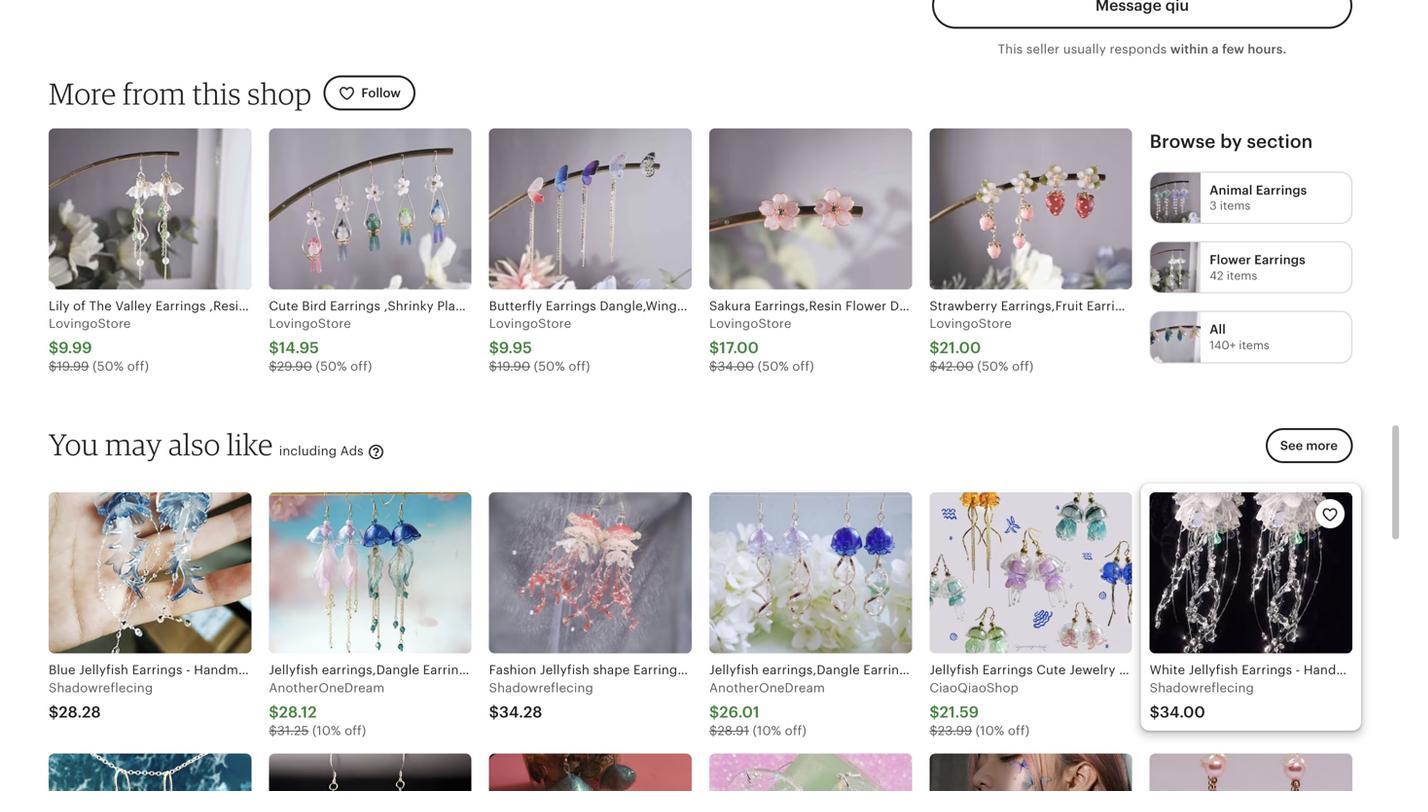 Task type: describe. For each thing, give the bounding box(es) containing it.
seller
[[1026, 42, 1060, 56]]

from
[[123, 75, 186, 111]]

butterfly earrings dangle,wings earrings,shrinky plastic earrings,long earrings,animal earrings, unique earrings,drop earrings image
[[489, 128, 692, 289]]

off) for 17.00
[[792, 359, 814, 374]]

(50% for 9.95
[[534, 359, 565, 374]]

off) for 9.99
[[127, 359, 149, 374]]

28.28
[[59, 703, 101, 721]]

fish earrings image
[[1150, 753, 1352, 791]]

browse
[[1150, 131, 1216, 152]]

hours.
[[1248, 42, 1287, 56]]

23.99
[[938, 723, 972, 738]]

sakura earrings,resin  flower dangle earrings, cherry blossom earrings, japanese kawaii earrings image
[[709, 128, 912, 289]]

more from this shop
[[49, 75, 312, 111]]

flower earrings 42 items
[[1210, 253, 1306, 282]]

browse by section
[[1150, 131, 1313, 152]]

see more listings in the flower earrings section image
[[1151, 242, 1201, 293]]

shadowreflecing $ 34.00
[[1150, 680, 1254, 721]]

26.01
[[719, 703, 760, 721]]

19.90
[[497, 359, 530, 374]]

jellyfish earrings,dangle earrings,cute earrings, unique earrings, glass earrings, beach vibes earrings, delicate earrings,clip on earrings image
[[269, 493, 472, 653]]

off) for 21.59
[[1008, 723, 1030, 738]]

shadowreflecing $ 34.28
[[489, 680, 593, 721]]

9.95
[[499, 339, 532, 357]]

like
[[227, 426, 273, 462]]

earrings for flower earrings
[[1254, 253, 1306, 267]]

anotheronedream $ 28.12 $ 31.25 (10% off)
[[269, 680, 385, 738]]

you may also like including ads
[[49, 426, 367, 462]]

(10% for 26.01
[[753, 723, 781, 738]]

see more link
[[1260, 428, 1352, 475]]

within
[[1170, 42, 1209, 56]]

(10% for 28.12
[[312, 723, 341, 738]]

more
[[49, 75, 116, 111]]

lovingostore $ 14.95 $ 29.90 (50% off)
[[269, 316, 372, 374]]

140+
[[1210, 338, 1236, 352]]

shadowreflecing for 34.00
[[1150, 680, 1254, 695]]

lovingostore for 9.99
[[49, 316, 131, 331]]

more
[[1306, 438, 1338, 453]]

42.00
[[938, 359, 974, 374]]

white jellyfish earrings - handmade jelly fish earrings-party  earrings image
[[1150, 493, 1352, 653]]

items inside all 140+ items
[[1239, 338, 1270, 352]]

anotheronedream for 26.01
[[709, 680, 825, 695]]

lovingostore $ 9.99 $ 19.99 (50% off)
[[49, 316, 149, 374]]

cute bird earrings ,shrinky plastic earrings,animal earrings unique earrings,bird love gift image
[[269, 128, 472, 289]]

including
[[279, 443, 337, 458]]

all 140+ items
[[1210, 322, 1270, 352]]

jellyfish earrings cute jewelry unique gift for friends birthday gift earrings ocean earrings beach jewelry boho gift mermaid aquarium gifts image
[[929, 493, 1132, 653]]

few
[[1222, 42, 1244, 56]]

off) for 28.12
[[345, 723, 366, 738]]

shop
[[247, 75, 312, 111]]

21.00
[[940, 339, 981, 357]]

lovingostore for 14.95
[[269, 316, 351, 331]]

lovingostore $ 21.00 $ 42.00 (50% off)
[[929, 316, 1034, 374]]

34.28
[[499, 703, 542, 721]]

may
[[105, 426, 162, 462]]

42
[[1210, 269, 1224, 282]]

lovingostore for 21.00
[[929, 316, 1012, 331]]

28.91
[[717, 723, 749, 738]]

items for animal
[[1220, 199, 1251, 212]]

(50% for 14.95
[[316, 359, 347, 374]]

lovingostore for 17.00
[[709, 316, 792, 331]]



Task type: vqa. For each thing, say whether or not it's contained in the screenshot.
"321SimpleCreations"
no



Task type: locate. For each thing, give the bounding box(es) containing it.
0 vertical spatial earrings
[[1256, 183, 1307, 198]]

all
[[1210, 322, 1226, 337]]

(10% inside ciaoqiaoshop $ 21.59 $ 23.99 (10% off)
[[976, 723, 1004, 738]]

off) inside lovingostore $ 17.00 $ 34.00 (50% off)
[[792, 359, 814, 374]]

0 horizontal spatial shadowreflecing
[[49, 680, 153, 695]]

lovingostore $ 9.95 $ 19.90 (50% off)
[[489, 316, 590, 374]]

shadowreflecing for 28.28
[[49, 680, 153, 695]]

see more listings in the animal earrings section image
[[1151, 173, 1201, 223]]

29.90
[[277, 359, 312, 374]]

2 anotheronedream from the left
[[709, 680, 825, 695]]

(50% for 9.99
[[93, 359, 124, 374]]

a
[[1212, 42, 1219, 56]]

animal
[[1210, 183, 1253, 198]]

2 (50% from the left
[[316, 359, 347, 374]]

21.59
[[940, 703, 979, 721]]

off) inside ciaoqiaoshop $ 21.59 $ 23.99 (10% off)
[[1008, 723, 1030, 738]]

1 horizontal spatial 34.00
[[1160, 703, 1205, 721]]

victorian jellyfish image
[[49, 753, 251, 791]]

see more button
[[1266, 428, 1352, 463]]

1 vertical spatial items
[[1227, 269, 1257, 282]]

2 horizontal spatial (10%
[[976, 723, 1004, 738]]

earrings for animal earrings
[[1256, 183, 1307, 198]]

strawberry earrings,fruit earrings,pink strawberry jewelry,cute earrings,resin jewelry,kawaii earrings,dainty earrings,dangle earrings image
[[929, 128, 1132, 289]]

lovingostore up 14.95
[[269, 316, 351, 331]]

items down animal
[[1220, 199, 1251, 212]]

lovingostore $ 17.00 $ 34.00 (50% off)
[[709, 316, 814, 374]]

31.25
[[277, 723, 309, 738]]

lovingostore up 9.95
[[489, 316, 571, 331]]

1 horizontal spatial (10%
[[753, 723, 781, 738]]

(50% down 17.00
[[758, 359, 789, 374]]

lovingostore up 21.00
[[929, 316, 1012, 331]]

off)
[[127, 359, 149, 374], [350, 359, 372, 374], [569, 359, 590, 374], [792, 359, 814, 374], [1012, 359, 1034, 374], [345, 723, 366, 738], [785, 723, 807, 738], [1008, 723, 1030, 738]]

lovingostore
[[49, 316, 131, 331], [269, 316, 351, 331], [489, 316, 571, 331], [709, 316, 792, 331], [929, 316, 1012, 331]]

(50% for 21.00
[[977, 359, 1009, 374]]

1 vertical spatial 34.00
[[1160, 703, 1205, 721]]

lovingostore inside lovingostore $ 9.95 $ 19.90 (50% off)
[[489, 316, 571, 331]]

you
[[49, 426, 99, 462]]

1 anotheronedream from the left
[[269, 680, 385, 695]]

0 vertical spatial 34.00
[[717, 359, 754, 374]]

off) inside lovingostore $ 9.99 $ 19.99 (50% off)
[[127, 359, 149, 374]]

0 horizontal spatial anotheronedream
[[269, 680, 385, 695]]

shadowreflecing
[[49, 680, 153, 695], [489, 680, 593, 695], [1150, 680, 1254, 695]]

lovingostore up the 9.99
[[49, 316, 131, 331]]

0 vertical spatial items
[[1220, 199, 1251, 212]]

(10%
[[312, 723, 341, 738], [753, 723, 781, 738], [976, 723, 1004, 738]]

items down flower
[[1227, 269, 1257, 282]]

$ inside the shadowreflecing $ 28.28
[[49, 703, 59, 721]]

$
[[49, 339, 59, 357], [269, 339, 279, 357], [489, 339, 499, 357], [709, 339, 719, 357], [929, 339, 940, 357], [49, 359, 57, 374], [269, 359, 277, 374], [489, 359, 497, 374], [709, 359, 717, 374], [929, 359, 938, 374], [49, 703, 59, 721], [269, 703, 279, 721], [489, 703, 499, 721], [709, 703, 719, 721], [929, 703, 940, 721], [1150, 703, 1160, 721], [269, 723, 277, 738], [709, 723, 717, 738], [929, 723, 938, 738]]

$ inside shadowreflecing $ 34.00
[[1150, 703, 1160, 721]]

items
[[1220, 199, 1251, 212], [1227, 269, 1257, 282], [1239, 338, 1270, 352]]

shadowreflecing for 34.28
[[489, 680, 593, 695]]

(50% inside lovingostore $ 9.99 $ 19.99 (50% off)
[[93, 359, 124, 374]]

earrings down the section
[[1256, 183, 1307, 198]]

off) for 9.95
[[569, 359, 590, 374]]

0 horizontal spatial 34.00
[[717, 359, 754, 374]]

follow
[[361, 86, 401, 100]]

1 vertical spatial earrings
[[1254, 253, 1306, 267]]

1 horizontal spatial anotheronedream
[[709, 680, 825, 695]]

(10% inside anotheronedream $ 26.01 $ 28.91 (10% off)
[[753, 723, 781, 738]]

usually
[[1063, 42, 1106, 56]]

see more listings in the all section image
[[1151, 312, 1201, 362]]

ciaoqiaoshop
[[929, 680, 1019, 695]]

(50% inside lovingostore $ 14.95 $ 29.90 (50% off)
[[316, 359, 347, 374]]

off) inside lovingostore $ 14.95 $ 29.90 (50% off)
[[350, 359, 372, 374]]

lovingostore inside lovingostore $ 17.00 $ 34.00 (50% off)
[[709, 316, 792, 331]]

earrings inside flower earrings 42 items
[[1254, 253, 1306, 267]]

responds
[[1110, 42, 1167, 56]]

lovingostore inside lovingostore $ 14.95 $ 29.90 (50% off)
[[269, 316, 351, 331]]

34.00 inside lovingostore $ 17.00 $ 34.00 (50% off)
[[717, 359, 754, 374]]

(10% for 21.59
[[976, 723, 1004, 738]]

earrings
[[1256, 183, 1307, 198], [1254, 253, 1306, 267]]

34.00
[[717, 359, 754, 374], [1160, 703, 1205, 721]]

anotheronedream up 28.12 on the left bottom
[[269, 680, 385, 695]]

jellyfish earrings image
[[489, 753, 692, 791]]

items inside flower earrings 42 items
[[1227, 269, 1257, 282]]

(10% right the 31.25 in the left of the page
[[312, 723, 341, 738]]

4 (50% from the left
[[758, 359, 789, 374]]

(10% inside anotheronedream $ 28.12 $ 31.25 (10% off)
[[312, 723, 341, 738]]

items for flower
[[1227, 269, 1257, 282]]

2 shadowreflecing from the left
[[489, 680, 593, 695]]

anotheronedream $ 26.01 $ 28.91 (10% off)
[[709, 680, 825, 738]]

items inside animal earrings 3 items
[[1220, 199, 1251, 212]]

also
[[168, 426, 220, 462]]

$ inside shadowreflecing $ 34.28
[[489, 703, 499, 721]]

items right 140+
[[1239, 338, 1270, 352]]

ads
[[340, 443, 364, 458]]

14.95
[[279, 339, 319, 357]]

earrings right flower
[[1254, 253, 1306, 267]]

(50%
[[93, 359, 124, 374], [316, 359, 347, 374], [534, 359, 565, 374], [758, 359, 789, 374], [977, 359, 1009, 374]]

28.12
[[279, 703, 317, 721]]

anotheronedream up 26.01
[[709, 680, 825, 695]]

anotheronedream for 28.12
[[269, 680, 385, 695]]

34.00 down 17.00
[[717, 359, 754, 374]]

(50% for 17.00
[[758, 359, 789, 374]]

(50% right the 19.90
[[534, 359, 565, 374]]

off) inside anotheronedream $ 28.12 $ 31.25 (10% off)
[[345, 723, 366, 738]]

5 (50% from the left
[[977, 359, 1009, 374]]

1 (10% from the left
[[312, 723, 341, 738]]

3 shadowreflecing from the left
[[1150, 680, 1254, 695]]

off) for 26.01
[[785, 723, 807, 738]]

lovingostore inside lovingostore $ 21.00 $ 42.00 (50% off)
[[929, 316, 1012, 331]]

(10% right 23.99
[[976, 723, 1004, 738]]

ciaoqiaoshop $ 21.59 $ 23.99 (10% off)
[[929, 680, 1030, 738]]

2 horizontal spatial shadowreflecing
[[1150, 680, 1254, 695]]

animal earrings 3 items
[[1210, 183, 1307, 212]]

this
[[192, 75, 241, 111]]

17.00
[[719, 339, 759, 357]]

1 (50% from the left
[[93, 359, 124, 374]]

4 lovingostore from the left
[[709, 316, 792, 331]]

earrings inside animal earrings 3 items
[[1256, 183, 1307, 198]]

this
[[998, 42, 1023, 56]]

section
[[1247, 131, 1313, 152]]

blue jellyfish earrings - handmade jelly fish earrings-cute jellyfish earring image
[[49, 493, 251, 653]]

(50% inside lovingostore $ 21.00 $ 42.00 (50% off)
[[977, 359, 1009, 374]]

anotheronedream
[[269, 680, 385, 695], [709, 680, 825, 695]]

34.00 inside shadowreflecing $ 34.00
[[1160, 703, 1205, 721]]

fashion jellyfish shape earrings - handmade jellyfish drop earrings-cute deco earrings image
[[489, 493, 692, 653]]

off) for 21.00
[[1012, 359, 1034, 374]]

jellyfish earrings,dangle earrings,cute earrings, unique earrings, glass earrings, beach vibes earrings, delicate earrings,gift for her image
[[709, 493, 912, 653]]

5 lovingostore from the left
[[929, 316, 1012, 331]]

off) for 14.95
[[350, 359, 372, 374]]

see
[[1280, 438, 1303, 453]]

holographic jellyfish earrings image
[[709, 753, 912, 791]]

(50% inside lovingostore $ 17.00 $ 34.00 (50% off)
[[758, 359, 789, 374]]

3
[[1210, 199, 1217, 212]]

(50% inside lovingostore $ 9.95 $ 19.90 (50% off)
[[534, 359, 565, 374]]

2 (10% from the left
[[753, 723, 781, 738]]

(50% right the 42.00
[[977, 359, 1009, 374]]

follow button
[[323, 76, 415, 111]]

1 horizontal spatial shadowreflecing
[[489, 680, 593, 695]]

0 horizontal spatial (10%
[[312, 723, 341, 738]]

lovingostore for 9.95
[[489, 316, 571, 331]]

shadowreflecing $ 28.28
[[49, 680, 153, 721]]

34.00 up fish earrings image
[[1160, 703, 1205, 721]]

9.99
[[59, 339, 92, 357]]

(50% right 19.99 on the top of the page
[[93, 359, 124, 374]]

1 lovingostore from the left
[[49, 316, 131, 331]]

1 shadowreflecing from the left
[[49, 680, 153, 695]]

off) inside lovingostore $ 9.95 $ 19.90 (50% off)
[[569, 359, 590, 374]]

2 vertical spatial items
[[1239, 338, 1270, 352]]

off) inside lovingostore $ 21.00 $ 42.00 (50% off)
[[1012, 359, 1034, 374]]

3 lovingostore from the left
[[489, 316, 571, 331]]

by
[[1220, 131, 1242, 152]]

3 (50% from the left
[[534, 359, 565, 374]]

lily of the valley earrings ,resin flower earrings,long bridal earrings, bridesmaid gift image
[[49, 128, 251, 289]]

this seller usually responds within a few hours.
[[998, 42, 1287, 56]]

lovingostore up 17.00
[[709, 316, 792, 331]]

see more
[[1280, 438, 1338, 453]]

19.99
[[57, 359, 89, 374]]

flower
[[1210, 253, 1251, 267]]

off) inside anotheronedream $ 26.01 $ 28.91 (10% off)
[[785, 723, 807, 738]]

lovingostore inside lovingostore $ 9.99 $ 19.99 (50% off)
[[49, 316, 131, 331]]

(10% down 26.01
[[753, 723, 781, 738]]

3 (10% from the left
[[976, 723, 1004, 738]]

(50% right 29.90
[[316, 359, 347, 374]]

2 lovingostore from the left
[[269, 316, 351, 331]]



